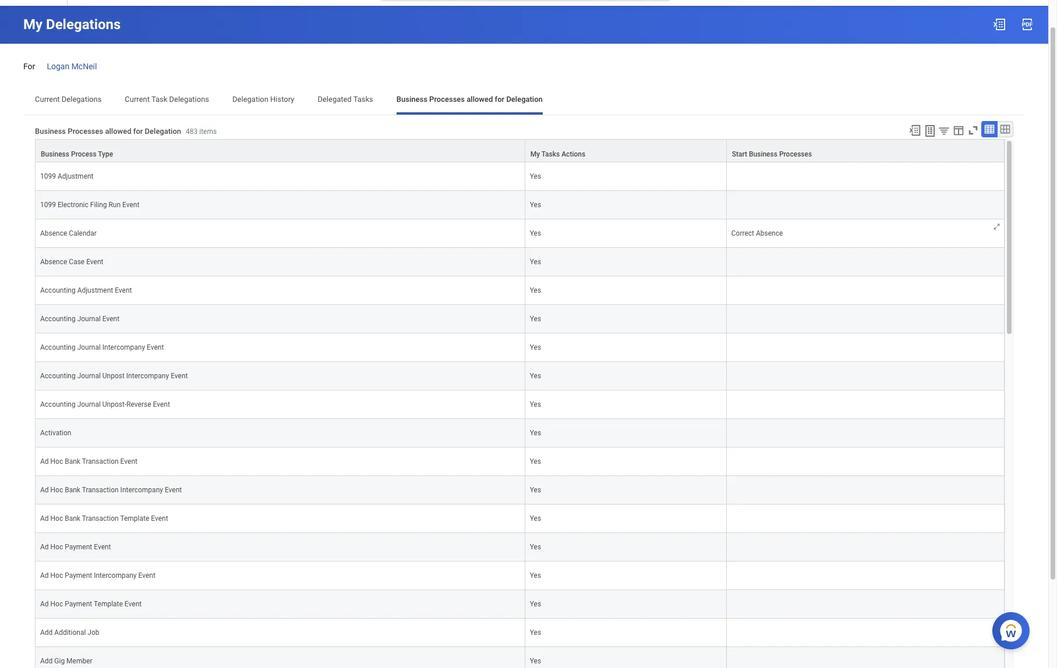 Task type: vqa. For each thing, say whether or not it's contained in the screenshot.
bottom THE INBOX Image
no



Task type: locate. For each thing, give the bounding box(es) containing it.
tab list
[[23, 87, 1025, 115]]

adjustment up 'accounting journal event'
[[77, 286, 113, 295]]

row containing accounting adjustment event
[[35, 277, 1005, 305]]

intercompany up accounting journal unpost intercompany event
[[102, 344, 145, 352]]

accounting down "accounting journal intercompany event"
[[40, 372, 76, 380]]

fullscreen image
[[967, 124, 980, 137]]

1 cell from the top
[[727, 162, 1005, 191]]

0 horizontal spatial delegation
[[145, 127, 181, 136]]

11 row from the top
[[35, 419, 1005, 448]]

0 vertical spatial 1099
[[40, 172, 56, 180]]

14 yes from the top
[[530, 543, 541, 551]]

0 vertical spatial adjustment
[[58, 172, 93, 180]]

2 add from the top
[[40, 657, 53, 666]]

cell for 1099 adjustment
[[727, 162, 1005, 191]]

cell for ad hoc bank transaction event
[[727, 448, 1005, 476]]

transaction for template
[[82, 515, 119, 523]]

yes for add additional job
[[530, 629, 541, 637]]

0 vertical spatial bank
[[65, 458, 80, 466]]

1 vertical spatial add
[[40, 657, 53, 666]]

toolbar inside my delegations main content
[[903, 121, 1013, 139]]

1 row from the top
[[35, 139, 1005, 162]]

row containing absence case event
[[35, 248, 1005, 277]]

hoc for ad hoc bank transaction template event
[[50, 515, 63, 523]]

adjustment for accounting
[[77, 286, 113, 295]]

tasks for my
[[541, 150, 560, 158]]

bank up ad hoc payment event
[[65, 515, 80, 523]]

transaction
[[82, 458, 119, 466], [82, 486, 119, 494], [82, 515, 119, 523]]

add
[[40, 629, 53, 637], [40, 657, 53, 666]]

journal left unpost-
[[77, 401, 101, 409]]

5 cell from the top
[[727, 305, 1005, 334]]

my for my tasks actions
[[530, 150, 540, 158]]

1 accounting from the top
[[40, 286, 76, 295]]

yes for 1099 adjustment
[[530, 172, 541, 180]]

2 vertical spatial bank
[[65, 515, 80, 523]]

0 horizontal spatial tasks
[[353, 95, 373, 104]]

3 accounting from the top
[[40, 344, 76, 352]]

1 vertical spatial bank
[[65, 486, 80, 494]]

6 cell from the top
[[727, 334, 1005, 362]]

yes for accounting journal unpost-reverse event
[[530, 401, 541, 409]]

business inside tab list
[[397, 95, 427, 104]]

tasks right delegated
[[353, 95, 373, 104]]

2 row from the top
[[35, 162, 1005, 191]]

journal left unpost
[[77, 372, 101, 380]]

export to excel image left export to worksheets image at the top right of page
[[909, 124, 921, 137]]

current
[[35, 95, 60, 104], [125, 95, 150, 104]]

13 cell from the top
[[727, 533, 1005, 562]]

processes for business processes allowed for delegation 483 items
[[68, 127, 103, 136]]

bank down activation
[[65, 458, 80, 466]]

1 horizontal spatial export to excel image
[[992, 17, 1006, 31]]

0 vertical spatial payment
[[65, 543, 92, 551]]

3 cell from the top
[[727, 248, 1005, 277]]

journal for unpost
[[77, 372, 101, 380]]

toolbar
[[903, 121, 1013, 139]]

7 yes from the top
[[530, 344, 541, 352]]

0 horizontal spatial my
[[23, 16, 43, 33]]

12 row from the top
[[35, 448, 1005, 476]]

payment up additional
[[65, 600, 92, 609]]

accounting down absence case event
[[40, 286, 76, 295]]

my left actions
[[530, 150, 540, 158]]

case
[[69, 258, 85, 266]]

hoc
[[50, 458, 63, 466], [50, 486, 63, 494], [50, 515, 63, 523], [50, 543, 63, 551], [50, 572, 63, 580], [50, 600, 63, 609]]

add left additional
[[40, 629, 53, 637]]

2 accounting from the top
[[40, 315, 76, 323]]

logan mcneil
[[47, 62, 97, 71]]

2 1099 from the top
[[40, 201, 56, 209]]

business for business processes allowed for delegation
[[397, 95, 427, 104]]

delegation
[[232, 95, 268, 104], [506, 95, 543, 104], [145, 127, 181, 136]]

ad for ad hoc payment template event
[[40, 600, 49, 609]]

transaction for intercompany
[[82, 486, 119, 494]]

payment
[[65, 543, 92, 551], [65, 572, 92, 580], [65, 600, 92, 609]]

allowed for business processes allowed for delegation 483 items
[[105, 127, 131, 136]]

4 cell from the top
[[727, 277, 1005, 305]]

journal for unpost-
[[77, 401, 101, 409]]

start
[[732, 150, 747, 158]]

15 cell from the top
[[727, 590, 1005, 619]]

1 add from the top
[[40, 629, 53, 637]]

8 row from the top
[[35, 334, 1005, 362]]

add left gig
[[40, 657, 53, 666]]

ad for ad hoc bank transaction event
[[40, 458, 49, 466]]

15 row from the top
[[35, 533, 1005, 562]]

ad for ad hoc payment intercompany event
[[40, 572, 49, 580]]

11 yes from the top
[[530, 458, 541, 466]]

4 ad from the top
[[40, 543, 49, 551]]

unpost
[[102, 372, 125, 380]]

3 ad from the top
[[40, 515, 49, 523]]

2 vertical spatial payment
[[65, 600, 92, 609]]

business processes allowed for delegation
[[397, 95, 543, 104]]

1 vertical spatial for
[[133, 127, 143, 136]]

adjustment
[[58, 172, 93, 180], [77, 286, 113, 295]]

accounting adjustment event
[[40, 286, 132, 295]]

transaction up ad hoc bank transaction template event
[[82, 486, 119, 494]]

5 ad from the top
[[40, 572, 49, 580]]

processes for business processes allowed for delegation
[[429, 95, 465, 104]]

2 horizontal spatial processes
[[779, 150, 812, 158]]

1099 for 1099 electronic filing run event
[[40, 201, 56, 209]]

accounting down 'accounting journal event'
[[40, 344, 76, 352]]

row containing activation
[[35, 419, 1005, 448]]

for
[[495, 95, 504, 104], [133, 127, 143, 136]]

1 payment from the top
[[65, 543, 92, 551]]

delegations for my delegations
[[46, 16, 121, 33]]

intercompany up ad hoc payment template event
[[94, 572, 137, 580]]

4 hoc from the top
[[50, 543, 63, 551]]

row containing absence calendar
[[35, 219, 1005, 248]]

16 row from the top
[[35, 562, 1005, 590]]

transaction down ad hoc bank transaction intercompany event
[[82, 515, 119, 523]]

3 bank from the top
[[65, 515, 80, 523]]

7 cell from the top
[[727, 362, 1005, 391]]

0 vertical spatial transaction
[[82, 458, 119, 466]]

logan
[[47, 62, 69, 71]]

1 vertical spatial transaction
[[82, 486, 119, 494]]

1 vertical spatial template
[[94, 600, 123, 609]]

1 horizontal spatial for
[[495, 95, 504, 104]]

3 payment from the top
[[65, 600, 92, 609]]

bank down ad hoc bank transaction event
[[65, 486, 80, 494]]

8 yes from the top
[[530, 372, 541, 380]]

cell for add gig member
[[727, 648, 1005, 669]]

hoc up the "ad hoc payment intercompany event"
[[50, 543, 63, 551]]

0 vertical spatial allowed
[[467, 95, 493, 104]]

10 row from the top
[[35, 391, 1005, 419]]

cell for accounting journal intercompany event
[[727, 334, 1005, 362]]

8 cell from the top
[[727, 391, 1005, 419]]

1 vertical spatial allowed
[[105, 127, 131, 136]]

yes for 1099 electronic filing run event
[[530, 201, 541, 209]]

ad hoc bank transaction template event
[[40, 515, 168, 523]]

my
[[23, 16, 43, 33], [530, 150, 540, 158]]

activation
[[40, 429, 71, 437]]

row containing ad hoc bank transaction event
[[35, 448, 1005, 476]]

my up for
[[23, 16, 43, 33]]

4 row from the top
[[35, 219, 1005, 248]]

15 yes from the top
[[530, 572, 541, 580]]

yes
[[530, 172, 541, 180], [530, 201, 541, 209], [530, 229, 541, 238], [530, 258, 541, 266], [530, 286, 541, 295], [530, 315, 541, 323], [530, 344, 541, 352], [530, 372, 541, 380], [530, 401, 541, 409], [530, 429, 541, 437], [530, 458, 541, 466], [530, 486, 541, 494], [530, 515, 541, 523], [530, 543, 541, 551], [530, 572, 541, 580], [530, 600, 541, 609], [530, 629, 541, 637], [530, 657, 541, 666]]

delegations down mcneil
[[62, 95, 102, 104]]

processes inside tab list
[[429, 95, 465, 104]]

accounting for accounting journal unpost intercompany event
[[40, 372, 76, 380]]

2 transaction from the top
[[82, 486, 119, 494]]

delegations up mcneil
[[46, 16, 121, 33]]

for for business processes allowed for delegation 483 items
[[133, 127, 143, 136]]

select to filter grid data image
[[938, 124, 951, 137]]

ad
[[40, 458, 49, 466], [40, 486, 49, 494], [40, 515, 49, 523], [40, 543, 49, 551], [40, 572, 49, 580], [40, 600, 49, 609]]

0 vertical spatial processes
[[429, 95, 465, 104]]

filing
[[90, 201, 107, 209]]

for inside tab list
[[495, 95, 504, 104]]

18 row from the top
[[35, 619, 1005, 648]]

1 yes from the top
[[530, 172, 541, 180]]

5 row from the top
[[35, 248, 1005, 277]]

template down ad hoc bank transaction intercompany event
[[120, 515, 149, 523]]

absence right the correct
[[756, 229, 783, 238]]

14 row from the top
[[35, 505, 1005, 533]]

0 vertical spatial tasks
[[353, 95, 373, 104]]

3 row from the top
[[35, 191, 1005, 219]]

1099 down business process type
[[40, 172, 56, 180]]

1 vertical spatial adjustment
[[77, 286, 113, 295]]

10 cell from the top
[[727, 448, 1005, 476]]

intercompany
[[102, 344, 145, 352], [126, 372, 169, 380], [120, 486, 163, 494], [94, 572, 137, 580]]

row containing ad hoc payment event
[[35, 533, 1005, 562]]

my delegations
[[23, 16, 121, 33]]

allowed inside tab list
[[467, 95, 493, 104]]

1099
[[40, 172, 56, 180], [40, 201, 56, 209]]

1 horizontal spatial tasks
[[541, 150, 560, 158]]

483
[[186, 128, 198, 136]]

5 accounting from the top
[[40, 401, 76, 409]]

hoc for ad hoc bank transaction intercompany event
[[50, 486, 63, 494]]

13 row from the top
[[35, 476, 1005, 505]]

row containing ad hoc payment intercompany event
[[35, 562, 1005, 590]]

1 vertical spatial my
[[530, 150, 540, 158]]

0 horizontal spatial export to excel image
[[909, 124, 921, 137]]

cell for absence case event
[[727, 248, 1005, 277]]

4 journal from the top
[[77, 401, 101, 409]]

2 payment from the top
[[65, 572, 92, 580]]

3 journal from the top
[[77, 372, 101, 380]]

2 bank from the top
[[65, 486, 80, 494]]

cell for accounting journal unpost-reverse event
[[727, 391, 1005, 419]]

2 cell from the top
[[727, 191, 1005, 219]]

bank
[[65, 458, 80, 466], [65, 486, 80, 494], [65, 515, 80, 523]]

5 hoc from the top
[[50, 572, 63, 580]]

row containing accounting journal unpost-reverse event
[[35, 391, 1005, 419]]

absence left calendar
[[40, 229, 67, 238]]

business process type
[[41, 150, 113, 158]]

cell for ad hoc payment intercompany event
[[727, 562, 1005, 590]]

history
[[270, 95, 294, 104]]

cell for ad hoc payment event
[[727, 533, 1005, 562]]

my tasks actions
[[530, 150, 585, 158]]

accounting journal unpost intercompany event
[[40, 372, 188, 380]]

2 hoc from the top
[[50, 486, 63, 494]]

hoc for ad hoc bank transaction event
[[50, 458, 63, 466]]

1 vertical spatial processes
[[68, 127, 103, 136]]

job
[[88, 629, 99, 637]]

cell for ad hoc bank transaction intercompany event
[[727, 476, 1005, 505]]

17 yes from the top
[[530, 629, 541, 637]]

11 cell from the top
[[727, 476, 1005, 505]]

1 ad from the top
[[40, 458, 49, 466]]

cell
[[727, 162, 1005, 191], [727, 191, 1005, 219], [727, 248, 1005, 277], [727, 277, 1005, 305], [727, 305, 1005, 334], [727, 334, 1005, 362], [727, 362, 1005, 391], [727, 391, 1005, 419], [727, 419, 1005, 448], [727, 448, 1005, 476], [727, 476, 1005, 505], [727, 505, 1005, 533], [727, 533, 1005, 562], [727, 562, 1005, 590], [727, 590, 1005, 619], [727, 619, 1005, 648], [727, 648, 1005, 669]]

row containing business process type
[[35, 139, 1005, 162]]

2 vertical spatial processes
[[779, 150, 812, 158]]

2 horizontal spatial delegation
[[506, 95, 543, 104]]

journal down 'accounting journal event'
[[77, 344, 101, 352]]

2 current from the left
[[125, 95, 150, 104]]

accounting down accounting adjustment event
[[40, 315, 76, 323]]

for for business processes allowed for delegation
[[495, 95, 504, 104]]

0 vertical spatial export to excel image
[[992, 17, 1006, 31]]

payment down ad hoc payment event
[[65, 572, 92, 580]]

row containing accounting journal intercompany event
[[35, 334, 1005, 362]]

for
[[23, 62, 35, 71]]

2 ad from the top
[[40, 486, 49, 494]]

export to excel image
[[992, 17, 1006, 31], [909, 124, 921, 137]]

unpost-
[[102, 401, 127, 409]]

tasks inside my tasks actions popup button
[[541, 150, 560, 158]]

hoc up ad hoc payment event
[[50, 515, 63, 523]]

0 horizontal spatial current
[[35, 95, 60, 104]]

1 current from the left
[[35, 95, 60, 104]]

delegation for business processes allowed for delegation
[[506, 95, 543, 104]]

yes for accounting journal event
[[530, 315, 541, 323]]

3 transaction from the top
[[82, 515, 119, 523]]

1 vertical spatial 1099
[[40, 201, 56, 209]]

1 vertical spatial export to excel image
[[909, 124, 921, 137]]

0 horizontal spatial processes
[[68, 127, 103, 136]]

current down logan at the left of page
[[35, 95, 60, 104]]

electronic
[[58, 201, 88, 209]]

tasks left actions
[[541, 150, 560, 158]]

expand table image
[[999, 123, 1011, 135]]

1 vertical spatial payment
[[65, 572, 92, 580]]

tasks
[[353, 95, 373, 104], [541, 150, 560, 158]]

9 row from the top
[[35, 362, 1005, 391]]

allowed
[[467, 95, 493, 104], [105, 127, 131, 136]]

processes inside popup button
[[779, 150, 812, 158]]

event
[[122, 201, 139, 209], [86, 258, 103, 266], [115, 286, 132, 295], [102, 315, 119, 323], [147, 344, 164, 352], [171, 372, 188, 380], [153, 401, 170, 409], [120, 458, 137, 466], [165, 486, 182, 494], [151, 515, 168, 523], [94, 543, 111, 551], [138, 572, 155, 580], [125, 600, 142, 609]]

4 yes from the top
[[530, 258, 541, 266]]

1099 adjustment
[[40, 172, 93, 180]]

business
[[397, 95, 427, 104], [35, 127, 66, 136], [41, 150, 69, 158], [749, 150, 778, 158]]

accounting
[[40, 286, 76, 295], [40, 315, 76, 323], [40, 344, 76, 352], [40, 372, 76, 380], [40, 401, 76, 409]]

12 yes from the top
[[530, 486, 541, 494]]

journal
[[77, 315, 101, 323], [77, 344, 101, 352], [77, 372, 101, 380], [77, 401, 101, 409]]

ad hoc bank transaction intercompany event
[[40, 486, 182, 494]]

cell for accounting journal event
[[727, 305, 1005, 334]]

cell for add additional job
[[727, 619, 1005, 648]]

14 cell from the top
[[727, 562, 1005, 590]]

export to excel image for yes
[[909, 124, 921, 137]]

delegation for business processes allowed for delegation 483 items
[[145, 127, 181, 136]]

add for add gig member
[[40, 657, 53, 666]]

journal down accounting adjustment event
[[77, 315, 101, 323]]

7 row from the top
[[35, 305, 1005, 334]]

9 cell from the top
[[727, 419, 1005, 448]]

row
[[35, 139, 1005, 162], [35, 162, 1005, 191], [35, 191, 1005, 219], [35, 219, 1005, 248], [35, 248, 1005, 277], [35, 277, 1005, 305], [35, 305, 1005, 334], [35, 334, 1005, 362], [35, 362, 1005, 391], [35, 391, 1005, 419], [35, 419, 1005, 448], [35, 448, 1005, 476], [35, 476, 1005, 505], [35, 505, 1005, 533], [35, 533, 1005, 562], [35, 562, 1005, 590], [35, 590, 1005, 619], [35, 619, 1005, 648], [35, 648, 1005, 669]]

transaction up ad hoc bank transaction intercompany event
[[82, 458, 119, 466]]

absence
[[40, 229, 67, 238], [756, 229, 783, 238], [40, 258, 67, 266]]

process
[[71, 150, 96, 158]]

16 yes from the top
[[530, 600, 541, 609]]

adjustment down business process type
[[58, 172, 93, 180]]

absence for absence case event
[[40, 258, 67, 266]]

18 yes from the top
[[530, 657, 541, 666]]

6 row from the top
[[35, 277, 1005, 305]]

0 vertical spatial my
[[23, 16, 43, 33]]

17 row from the top
[[35, 590, 1005, 619]]

6 hoc from the top
[[50, 600, 63, 609]]

1 bank from the top
[[65, 458, 80, 466]]

yes for accounting journal intercompany event
[[530, 344, 541, 352]]

9 yes from the top
[[530, 401, 541, 409]]

5 yes from the top
[[530, 286, 541, 295]]

13 yes from the top
[[530, 515, 541, 523]]

16 cell from the top
[[727, 619, 1005, 648]]

2 journal from the top
[[77, 344, 101, 352]]

6 ad from the top
[[40, 600, 49, 609]]

hoc down ad hoc payment event
[[50, 572, 63, 580]]

processes
[[429, 95, 465, 104], [68, 127, 103, 136], [779, 150, 812, 158]]

1 1099 from the top
[[40, 172, 56, 180]]

17 cell from the top
[[727, 648, 1005, 669]]

2 yes from the top
[[530, 201, 541, 209]]

template
[[120, 515, 149, 523], [94, 600, 123, 609]]

1099 left electronic
[[40, 201, 56, 209]]

export to excel image left view printable version (pdf) icon
[[992, 17, 1006, 31]]

absence left the case
[[40, 258, 67, 266]]

0 horizontal spatial allowed
[[105, 127, 131, 136]]

row containing ad hoc payment template event
[[35, 590, 1005, 619]]

tasks inside tab list
[[353, 95, 373, 104]]

1 horizontal spatial allowed
[[467, 95, 493, 104]]

delegations
[[46, 16, 121, 33], [62, 95, 102, 104], [169, 95, 209, 104]]

template down the "ad hoc payment intercompany event"
[[94, 600, 123, 609]]

0 vertical spatial for
[[495, 95, 504, 104]]

2 vertical spatial transaction
[[82, 515, 119, 523]]

correct absence
[[731, 229, 783, 238]]

0 vertical spatial add
[[40, 629, 53, 637]]

1 horizontal spatial current
[[125, 95, 150, 104]]

absence inside cell
[[756, 229, 783, 238]]

items
[[199, 128, 217, 136]]

intercompany up ad hoc bank transaction template event
[[120, 486, 163, 494]]

current left task
[[125, 95, 150, 104]]

hoc up add additional job
[[50, 600, 63, 609]]

1 hoc from the top
[[50, 458, 63, 466]]

my inside popup button
[[530, 150, 540, 158]]

12 cell from the top
[[727, 505, 1005, 533]]

bank for ad hoc bank transaction intercompany event
[[65, 486, 80, 494]]

1 vertical spatial tasks
[[541, 150, 560, 158]]

1 horizontal spatial my
[[530, 150, 540, 158]]

business for business processes allowed for delegation 483 items
[[35, 127, 66, 136]]

ad hoc payment event
[[40, 543, 111, 551]]

10 yes from the top
[[530, 429, 541, 437]]

0 horizontal spatial for
[[133, 127, 143, 136]]

6 yes from the top
[[530, 315, 541, 323]]

yes for ad hoc payment event
[[530, 543, 541, 551]]

hoc for ad hoc payment intercompany event
[[50, 572, 63, 580]]

row containing 1099 adjustment
[[35, 162, 1005, 191]]

1 journal from the top
[[77, 315, 101, 323]]

yes for ad hoc bank transaction template event
[[530, 515, 541, 523]]

row containing accounting journal event
[[35, 305, 1005, 334]]

start business processes button
[[727, 140, 1004, 162]]

1 transaction from the top
[[82, 458, 119, 466]]

journal for event
[[77, 315, 101, 323]]

export to excel image for current task delegations
[[992, 17, 1006, 31]]

19 row from the top
[[35, 648, 1005, 669]]

tab list containing current delegations
[[23, 87, 1025, 115]]

correct
[[731, 229, 754, 238]]

payment up the "ad hoc payment intercompany event"
[[65, 543, 92, 551]]

hoc down activation
[[50, 458, 63, 466]]

3 yes from the top
[[530, 229, 541, 238]]

yes for activation
[[530, 429, 541, 437]]

4 accounting from the top
[[40, 372, 76, 380]]

3 hoc from the top
[[50, 515, 63, 523]]

hoc down ad hoc bank transaction event
[[50, 486, 63, 494]]

accounting up activation
[[40, 401, 76, 409]]

my delegations main content
[[0, 6, 1048, 669]]

1 horizontal spatial processes
[[429, 95, 465, 104]]



Task type: describe. For each thing, give the bounding box(es) containing it.
yes for add gig member
[[530, 657, 541, 666]]

view printable version (pdf) image
[[1020, 17, 1034, 31]]

accounting for accounting journal intercompany event
[[40, 344, 76, 352]]

hoc for ad hoc payment template event
[[50, 600, 63, 609]]

row containing add additional job
[[35, 619, 1005, 648]]

current delegations
[[35, 95, 102, 104]]

accounting journal intercompany event
[[40, 344, 164, 352]]

yes for ad hoc bank transaction intercompany event
[[530, 486, 541, 494]]

payment for intercompany
[[65, 572, 92, 580]]

start business processes
[[732, 150, 812, 158]]

ad hoc bank transaction event
[[40, 458, 137, 466]]

calendar
[[69, 229, 97, 238]]

absence calendar
[[40, 229, 97, 238]]

row containing accounting journal unpost intercompany event
[[35, 362, 1005, 391]]

ad for ad hoc bank transaction template event
[[40, 515, 49, 523]]

accounting journal event
[[40, 315, 119, 323]]

logan mcneil link
[[47, 59, 97, 71]]

ad for ad hoc payment event
[[40, 543, 49, 551]]

cell for ad hoc bank transaction template event
[[727, 505, 1005, 533]]

accounting for accounting journal unpost-reverse event
[[40, 401, 76, 409]]

accounting journal unpost-reverse event
[[40, 401, 170, 409]]

row containing add gig member
[[35, 648, 1005, 669]]

1099 electronic filing run event
[[40, 201, 139, 209]]

grow image
[[992, 222, 1001, 231]]

yes for accounting adjustment event
[[530, 286, 541, 295]]

accounting for accounting adjustment event
[[40, 286, 76, 295]]

cell for accounting journal unpost intercompany event
[[727, 362, 1005, 391]]

transaction for event
[[82, 458, 119, 466]]

0 vertical spatial template
[[120, 515, 149, 523]]

add additional job
[[40, 629, 99, 637]]

delegation history
[[232, 95, 294, 104]]

tasks for delegated
[[353, 95, 373, 104]]

business processes allowed for delegation 483 items
[[35, 127, 217, 136]]

delegations right task
[[169, 95, 209, 104]]

payment for event
[[65, 543, 92, 551]]

task
[[151, 95, 167, 104]]

yes for absence case event
[[530, 258, 541, 266]]

member
[[66, 657, 92, 666]]

bank for ad hoc bank transaction event
[[65, 458, 80, 466]]

tab list inside my delegations main content
[[23, 87, 1025, 115]]

my for my delegations
[[23, 16, 43, 33]]

row containing 1099 electronic filing run event
[[35, 191, 1005, 219]]

delegated tasks
[[318, 95, 373, 104]]

correct absence cell
[[727, 219, 1005, 248]]

type
[[98, 150, 113, 158]]

additional
[[54, 629, 86, 637]]

delegated
[[318, 95, 352, 104]]

export to worksheets image
[[923, 124, 937, 138]]

actions
[[562, 150, 585, 158]]

bank for ad hoc bank transaction template event
[[65, 515, 80, 523]]

business for business process type
[[41, 150, 69, 158]]

1 horizontal spatial delegation
[[232, 95, 268, 104]]

table image
[[984, 123, 995, 135]]

payment for template
[[65, 600, 92, 609]]

mcneil
[[71, 62, 97, 71]]

hoc for ad hoc payment event
[[50, 543, 63, 551]]

ad for ad hoc bank transaction intercompany event
[[40, 486, 49, 494]]

current for current delegations
[[35, 95, 60, 104]]

yes for ad hoc bank transaction event
[[530, 458, 541, 466]]

my tasks actions button
[[525, 140, 726, 162]]

yes for ad hoc payment intercompany event
[[530, 572, 541, 580]]

cell for ad hoc payment template event
[[727, 590, 1005, 619]]

click to view/edit grid preferences image
[[952, 124, 965, 137]]

reverse
[[126, 401, 151, 409]]

cell for accounting adjustment event
[[727, 277, 1005, 305]]

current task delegations
[[125, 95, 209, 104]]

business process type button
[[36, 140, 525, 162]]

intercompany up the reverse
[[126, 372, 169, 380]]

cell for activation
[[727, 419, 1005, 448]]

yes for ad hoc payment template event
[[530, 600, 541, 609]]

add gig member
[[40, 657, 92, 666]]

absence case event
[[40, 258, 103, 266]]

delegations for current delegations
[[62, 95, 102, 104]]

allowed for business processes allowed for delegation
[[467, 95, 493, 104]]

absence for absence calendar
[[40, 229, 67, 238]]

adjustment for 1099
[[58, 172, 93, 180]]

row containing ad hoc bank transaction template event
[[35, 505, 1005, 533]]

current for current task delegations
[[125, 95, 150, 104]]

yes for accounting journal unpost intercompany event
[[530, 372, 541, 380]]

row containing ad hoc bank transaction intercompany event
[[35, 476, 1005, 505]]

ad hoc payment intercompany event
[[40, 572, 155, 580]]

ad hoc payment template event
[[40, 600, 142, 609]]

gig
[[54, 657, 65, 666]]

yes for absence calendar
[[530, 229, 541, 238]]

accounting for accounting journal event
[[40, 315, 76, 323]]

1099 for 1099 adjustment
[[40, 172, 56, 180]]

add for add additional job
[[40, 629, 53, 637]]

cell for 1099 electronic filing run event
[[727, 191, 1005, 219]]

run
[[109, 201, 121, 209]]

journal for intercompany
[[77, 344, 101, 352]]



